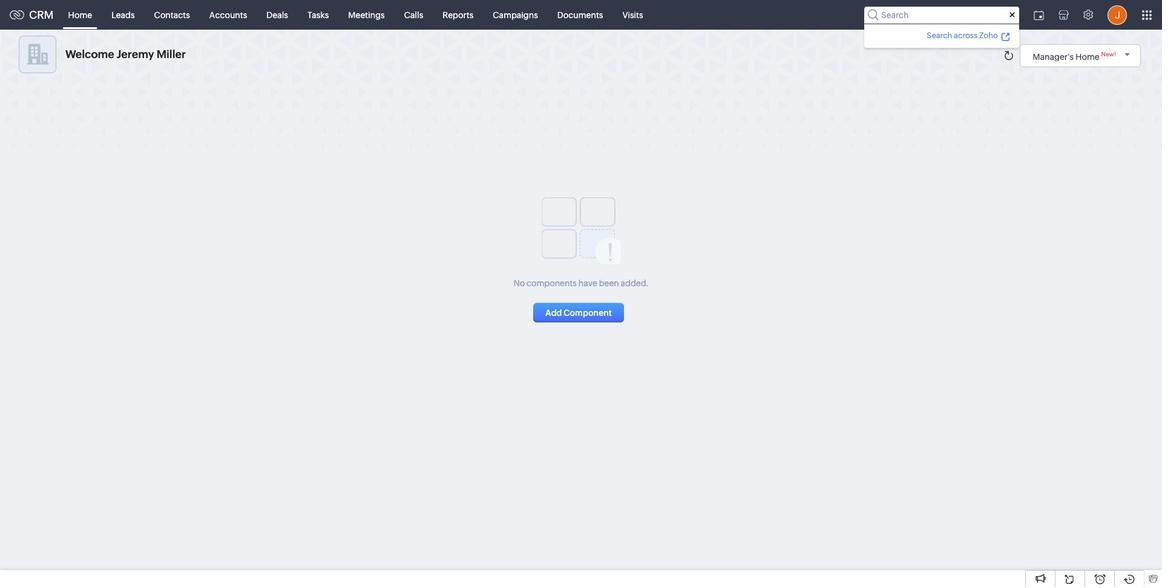Task type: vqa. For each thing, say whether or not it's contained in the screenshot.
1st 'Converted' from the top of the page
no



Task type: locate. For each thing, give the bounding box(es) containing it.
components
[[527, 278, 577, 288]]

jeremy
[[117, 48, 154, 61]]

deals
[[267, 10, 288, 20]]

deals link
[[257, 0, 298, 29]]

no
[[513, 278, 525, 288]]

home left new! at the top right of the page
[[1076, 52, 1099, 61]]

added.
[[621, 278, 649, 288]]

search across zoho
[[927, 31, 998, 40]]

new!
[[1101, 51, 1116, 57]]

campaigns link
[[483, 0, 548, 29]]

tasks link
[[298, 0, 339, 29]]

have
[[578, 278, 597, 288]]

meetings
[[348, 10, 385, 20]]

home
[[68, 10, 92, 20], [1076, 52, 1099, 61]]

calendar image
[[1034, 10, 1044, 20]]

home inside manager's home new!
[[1076, 52, 1099, 61]]

manager's
[[1033, 52, 1074, 61]]

0 horizontal spatial home
[[68, 10, 92, 20]]

accounts
[[209, 10, 247, 20]]

1 vertical spatial home
[[1076, 52, 1099, 61]]

accounts link
[[200, 0, 257, 29]]

contacts link
[[144, 0, 200, 29]]

zoho
[[979, 31, 998, 40]]

documents link
[[548, 0, 613, 29]]

miller
[[157, 48, 186, 61]]

welcome jeremy miller
[[65, 48, 186, 61]]

calls
[[404, 10, 423, 20]]

1 horizontal spatial home
[[1076, 52, 1099, 61]]

crm
[[29, 8, 54, 21]]

home right crm
[[68, 10, 92, 20]]



Task type: describe. For each thing, give the bounding box(es) containing it.
been
[[599, 278, 619, 288]]

visits link
[[613, 0, 653, 29]]

search
[[927, 31, 952, 40]]

welcome
[[65, 48, 114, 61]]

reports link
[[433, 0, 483, 29]]

meetings link
[[339, 0, 394, 29]]

contacts
[[154, 10, 190, 20]]

leads link
[[102, 0, 144, 29]]

profile image
[[1108, 5, 1127, 25]]

0 vertical spatial home
[[68, 10, 92, 20]]

across
[[954, 31, 978, 40]]

create menu image
[[997, 0, 1026, 29]]

add
[[545, 308, 562, 317]]

add component
[[545, 308, 612, 317]]

component
[[564, 308, 612, 317]]

crm link
[[10, 8, 54, 21]]

manager's home new!
[[1033, 51, 1116, 61]]

documents
[[557, 10, 603, 20]]

profile element
[[1100, 0, 1134, 29]]

search across zoho link
[[925, 29, 1012, 41]]

reports
[[443, 10, 473, 20]]

add component button
[[533, 303, 624, 322]]

home link
[[58, 0, 102, 29]]

tasks
[[307, 10, 329, 20]]

Search field
[[864, 6, 1019, 23]]

leads
[[111, 10, 135, 20]]

campaigns
[[493, 10, 538, 20]]

visits
[[622, 10, 643, 20]]

no components have been added.
[[513, 278, 649, 288]]

calls link
[[394, 0, 433, 29]]



